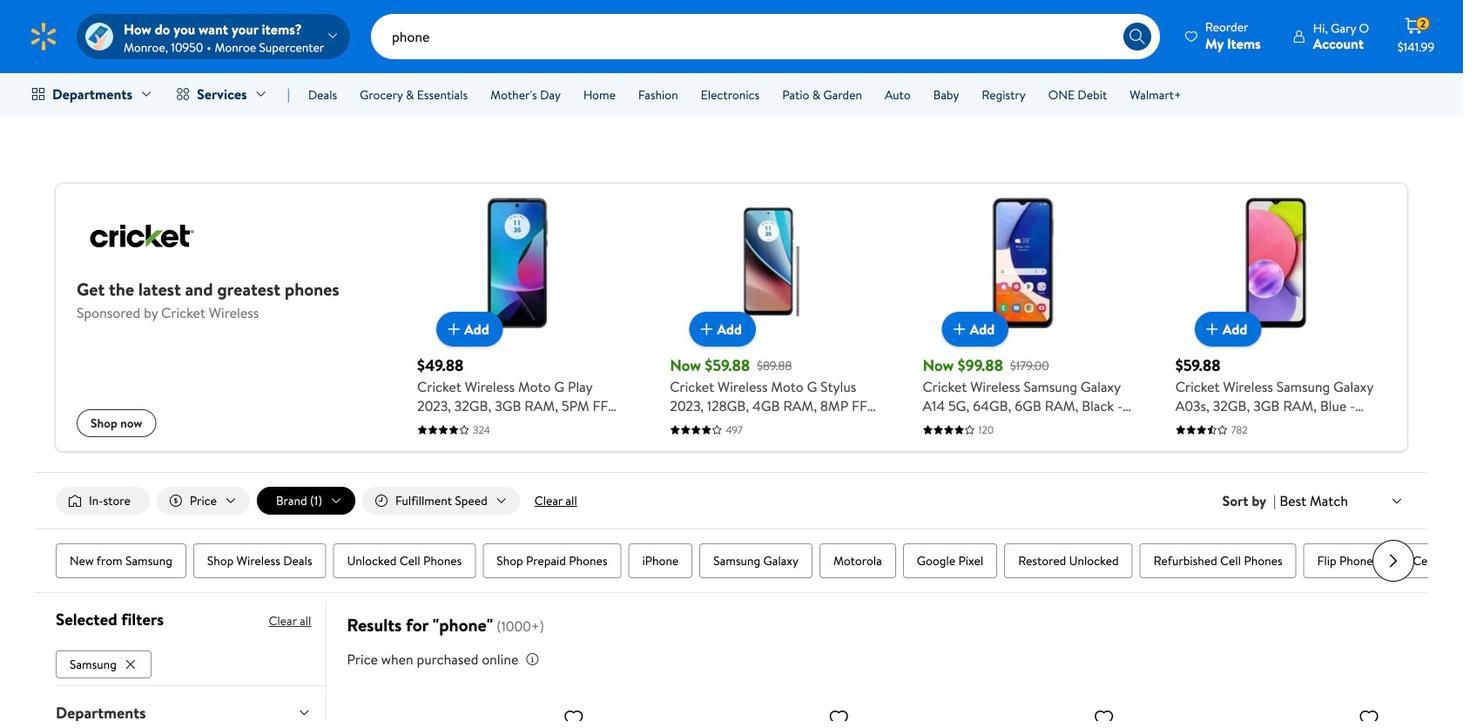 Task type: vqa. For each thing, say whether or not it's contained in the screenshot.
third '70'
no



Task type: locate. For each thing, give the bounding box(es) containing it.
next slide for chipmodule list image
[[1372, 540, 1414, 582]]

search icon image
[[1129, 28, 1146, 45]]

0 horizontal spatial add to cart image
[[443, 319, 464, 340]]

add to favorites list, samsung galaxy s24+ 256gb unlocked android smartphone with 50mp camera, 8k video, long battery - cobalt violet image
[[563, 707, 584, 721]]

add to cart image
[[443, 319, 464, 340], [949, 319, 970, 340]]

 image
[[85, 23, 113, 51]]

list item
[[56, 647, 155, 678]]

Search search field
[[371, 14, 1160, 59]]

tab
[[42, 686, 325, 721]]

Walmart Site-Wide search field
[[371, 14, 1160, 59]]

samsung galaxy s24+ 256gb unlocked android smartphone with 50mp camera, 8k video, long battery - cobalt violet image
[[350, 700, 591, 721]]

1 horizontal spatial add to cart image
[[1202, 319, 1223, 340]]

samsung galaxy s24 256gb unlocked android smartphone with 50mp camera, 8k video, long battery – marble gray image
[[881, 700, 1121, 721]]

2 add to cart image from the left
[[1202, 319, 1223, 340]]

1 horizontal spatial add to cart image
[[949, 319, 970, 340]]

1 add to cart image from the left
[[443, 319, 464, 340]]

0 horizontal spatial add to cart image
[[696, 319, 717, 340]]

samsung galaxy s24 256gb unlocked android smartphone with 50mp camera, 8k video, long battery - onyx black image
[[1146, 700, 1386, 721]]

add to cart image
[[696, 319, 717, 340], [1202, 319, 1223, 340]]



Task type: describe. For each thing, give the bounding box(es) containing it.
add to favorites list, samsung galaxy s24 256gb unlocked android smartphone with 50mp camera, 8k video, long battery - onyx black image
[[1359, 707, 1379, 721]]

applied filters section element
[[56, 608, 164, 631]]

1 add to cart image from the left
[[696, 319, 717, 340]]

add to favorites list, samsung galaxy s24 256gb unlocked android smartphone with 50mp camera, 8k video, long battery – marble gray image
[[1093, 707, 1114, 721]]

cricket wireless image
[[77, 198, 207, 276]]

samsung galaxy s24+ 256gb unlocked android smartphone with 50mp camera, 8k video, long battery – marble gray image
[[616, 700, 856, 721]]

2 add to cart image from the left
[[949, 319, 970, 340]]

legal information image
[[525, 652, 539, 666]]

add to favorites list, samsung galaxy s24+ 256gb unlocked android smartphone with 50mp camera, 8k video, long battery – marble gray image
[[828, 707, 849, 721]]

remove filter samsung image
[[124, 657, 137, 671]]

walmart homepage image
[[28, 21, 59, 52]]

sort and filter section element
[[35, 473, 1428, 529]]



